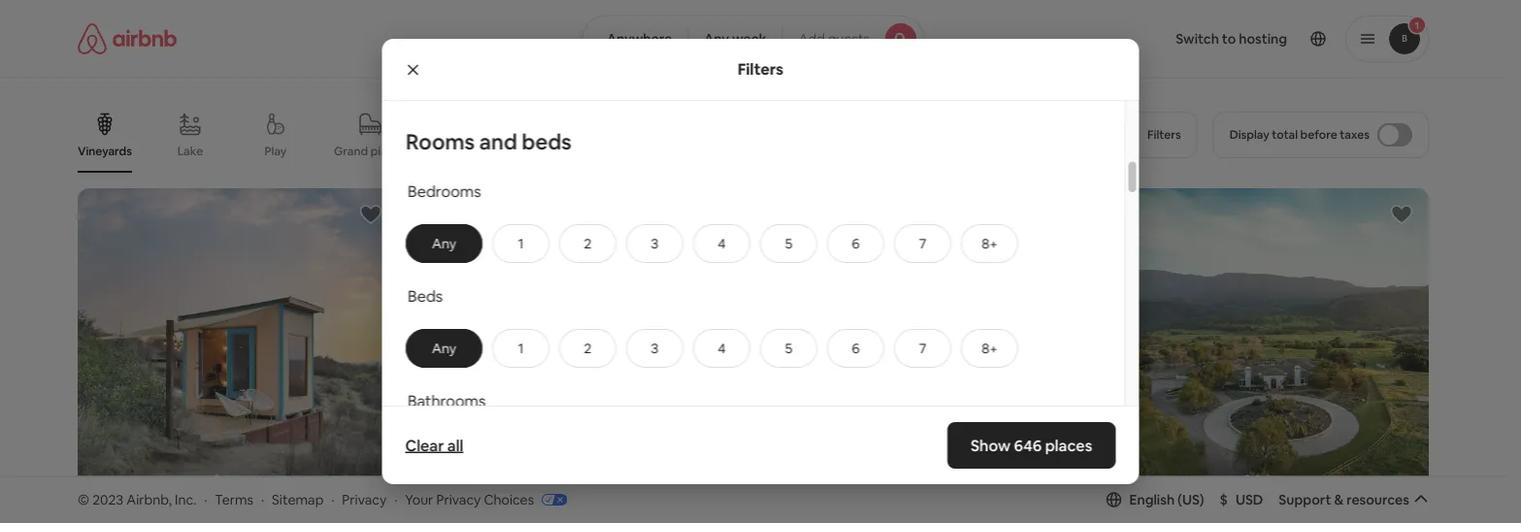 Task type: locate. For each thing, give the bounding box(es) containing it.
1 4 button from the top
[[693, 224, 750, 263]]

3 · from the left
[[331, 491, 335, 509]]

5 button
[[760, 224, 817, 263], [760, 329, 817, 368]]

1 horizontal spatial privacy
[[436, 491, 481, 509]]

3 button
[[626, 224, 683, 263], [626, 329, 683, 368]]

1 · from the left
[[204, 491, 207, 509]]

show map button
[[689, 391, 818, 438]]

7 button for beds
[[894, 329, 951, 368]]

0 horizontal spatial malibu,
[[422, 504, 470, 523]]

3 california from the left
[[817, 504, 883, 523]]

8+ element for beds
[[982, 340, 998, 357]]

1 5 from the top
[[785, 235, 792, 252]]

0 vertical spatial 1
[[518, 235, 523, 252]]

1 vertical spatial 2
[[584, 340, 591, 357]]

1 4 from the top
[[718, 235, 726, 252]]

1 vertical spatial 4
[[718, 340, 726, 357]]

1 vertical spatial 7 button
[[894, 329, 951, 368]]

5 button right the "add to wishlist: malibu, california" icon
[[760, 224, 817, 263]]

california
[[146, 504, 213, 523], [473, 504, 539, 523], [817, 504, 883, 523], [1191, 504, 1257, 523]]

5
[[785, 235, 792, 252], [785, 340, 792, 357]]

0 vertical spatial 2 button
[[559, 224, 616, 263]]

show 646 places link
[[948, 422, 1116, 469]]

any element up bathrooms
[[426, 340, 462, 357]]

cities
[[473, 144, 503, 159]]

1 vertical spatial 6
[[852, 340, 860, 357]]

8+
[[982, 235, 998, 252], [982, 340, 998, 357]]

malibu, right 5.0
[[765, 504, 814, 523]]

filters
[[738, 59, 784, 79]]

0 vertical spatial 3
[[651, 235, 658, 252]]

any button
[[405, 224, 482, 263], [405, 329, 482, 368]]

1 vertical spatial 1 button
[[492, 329, 549, 368]]

8+ button for beds
[[961, 329, 1018, 368]]

2023
[[92, 491, 124, 509]]

0 vertical spatial 7 button
[[894, 224, 951, 263]]

any element
[[426, 235, 462, 252], [426, 340, 462, 357]]

2 5 button from the top
[[760, 329, 817, 368]]

2 · from the left
[[261, 491, 264, 509]]

your privacy choices
[[405, 491, 534, 509]]

2 8+ element from the top
[[982, 340, 998, 357]]

0 vertical spatial 1 button
[[492, 224, 549, 263]]

1 vertical spatial 8+
[[982, 340, 998, 357]]

1 horizontal spatial malibu, california
[[765, 504, 883, 523]]

1 5 button from the top
[[760, 224, 817, 263]]

1 vertical spatial 4 button
[[693, 329, 750, 368]]

english
[[1130, 491, 1175, 509]]

any up bathrooms
[[432, 340, 456, 357]]

2 3 button from the top
[[626, 329, 683, 368]]

2 button for beds
[[559, 329, 616, 368]]

cabins
[[542, 144, 580, 159]]

2 any element from the top
[[426, 340, 462, 357]]

6 button
[[827, 224, 884, 263], [827, 329, 884, 368]]

1 vertical spatial any
[[432, 235, 456, 252]]

any down bedrooms
[[432, 235, 456, 252]]

your privacy choices link
[[405, 491, 567, 510]]

show
[[709, 406, 744, 423], [971, 436, 1011, 456]]

1
[[518, 235, 523, 252], [518, 340, 523, 357]]

0 vertical spatial 6 button
[[827, 224, 884, 263]]

1 malibu, california from the left
[[422, 504, 539, 523]]

add
[[799, 30, 825, 48]]

4 button
[[693, 224, 750, 263], [693, 329, 750, 368]]

0 vertical spatial 8+
[[982, 235, 998, 252]]

0 vertical spatial 5 button
[[760, 224, 817, 263]]

0 horizontal spatial privacy
[[342, 491, 387, 509]]

2 5 from the top
[[785, 340, 792, 357]]

1 vertical spatial any element
[[426, 340, 462, 357]]

malibu, california right 5.0
[[765, 504, 883, 523]]

2 7 from the top
[[919, 340, 926, 357]]

show inside button
[[709, 406, 744, 423]]

8+ element
[[982, 235, 998, 252], [982, 340, 998, 357]]

6 for beds
[[852, 340, 860, 357]]

support & resources
[[1280, 491, 1410, 509]]

any button for beds
[[405, 329, 482, 368]]

1 vertical spatial any button
[[405, 329, 482, 368]]

1 2 button from the top
[[559, 224, 616, 263]]

places
[[1046, 436, 1093, 456]]

· right the inc.
[[204, 491, 207, 509]]

2 vertical spatial any
[[432, 340, 456, 357]]

0 vertical spatial 8+ button
[[961, 224, 1018, 263]]

show left 646
[[971, 436, 1011, 456]]

1 3 from the top
[[651, 235, 658, 252]]

1 7 from the top
[[919, 235, 926, 252]]

1 vertical spatial 7
[[919, 340, 926, 357]]

4
[[718, 235, 726, 252], [718, 340, 726, 357]]

1 vertical spatial 1
[[518, 340, 523, 357]]

8+ for beds
[[982, 340, 998, 357]]

lake
[[177, 144, 203, 159]]

add guests
[[799, 30, 870, 48]]

any button down bedrooms
[[405, 224, 482, 263]]

0 vertical spatial 4 button
[[693, 224, 750, 263]]

any left week
[[704, 30, 730, 48]]

group
[[78, 97, 1097, 173], [78, 188, 398, 493], [422, 188, 742, 493], [765, 188, 1086, 493], [1109, 188, 1430, 493]]

aguanga,
[[78, 504, 143, 523]]

1 6 from the top
[[852, 235, 860, 252]]

any
[[704, 30, 730, 48], [432, 235, 456, 252], [432, 340, 456, 357]]

· left privacy link at left bottom
[[331, 491, 335, 509]]

malibu, california
[[422, 504, 539, 523], [765, 504, 883, 523]]

2 california from the left
[[473, 504, 539, 523]]

2 4 from the top
[[718, 340, 726, 357]]

grand
[[334, 144, 368, 159]]

1 vertical spatial 6 button
[[827, 329, 884, 368]]

support
[[1280, 491, 1332, 509]]

2 6 from the top
[[852, 340, 860, 357]]

1 6 button from the top
[[827, 224, 884, 263]]

1 3 button from the top
[[626, 224, 683, 263]]

0 horizontal spatial show
[[709, 406, 744, 423]]

clear all button
[[396, 426, 473, 465]]

1 privacy from the left
[[342, 491, 387, 509]]

terms
[[215, 491, 254, 509]]

1 any element from the top
[[426, 235, 462, 252]]

8+ button
[[961, 224, 1018, 263], [961, 329, 1018, 368]]

7 button
[[894, 224, 951, 263], [894, 329, 951, 368]]

1 any button from the top
[[405, 224, 482, 263]]

1 8+ button from the top
[[961, 224, 1018, 263]]

1 vertical spatial show
[[971, 436, 1011, 456]]

rooms and beds
[[405, 128, 571, 155]]

0 vertical spatial 4
[[718, 235, 726, 252]]

2 6 button from the top
[[827, 329, 884, 368]]

malibu,
[[422, 504, 470, 523], [765, 504, 814, 523]]

0 vertical spatial 8+ element
[[982, 235, 998, 252]]

7 for beds
[[919, 340, 926, 357]]

none search field containing anywhere
[[583, 16, 925, 62]]

iconic cities
[[438, 144, 503, 159]]

any element for beds
[[426, 340, 462, 357]]

2 1 button from the top
[[492, 329, 549, 368]]

any button up bathrooms
[[405, 329, 482, 368]]

inc.
[[175, 491, 196, 509]]

2 button
[[559, 224, 616, 263], [559, 329, 616, 368]]

2 3 from the top
[[651, 340, 658, 357]]

clear
[[405, 436, 444, 456]]

0 vertical spatial 3 button
[[626, 224, 683, 263]]

2 4 button from the top
[[693, 329, 750, 368]]

7 for bedrooms
[[919, 235, 926, 252]]

4 down the "add to wishlist: malibu, california" icon
[[718, 235, 726, 252]]

malibu, california down all
[[422, 504, 539, 523]]

show for show 646 places
[[971, 436, 1011, 456]]

1 7 button from the top
[[894, 224, 951, 263]]

1 vertical spatial 8+ element
[[982, 340, 998, 357]]

8+ button for bedrooms
[[961, 224, 1018, 263]]

4.95 out of 5 average rating image
[[353, 504, 398, 523]]

0 vertical spatial any
[[704, 30, 730, 48]]

0 vertical spatial show
[[709, 406, 744, 423]]

3
[[651, 235, 658, 252], [651, 340, 658, 357]]

2 1 from the top
[[518, 340, 523, 357]]

1 1 from the top
[[518, 235, 523, 252]]

show 646 places
[[971, 436, 1093, 456]]

add to wishlist: aguanga, california image
[[359, 203, 383, 226]]

1 8+ from the top
[[982, 235, 998, 252]]

malibu, right "4.95"
[[422, 504, 470, 523]]

1 vertical spatial 5
[[785, 340, 792, 357]]

1 1 button from the top
[[492, 224, 549, 263]]

0 horizontal spatial malibu, california
[[422, 504, 539, 523]]

any for beds
[[432, 340, 456, 357]]

1 vertical spatial 2 button
[[559, 329, 616, 368]]

0 vertical spatial 5
[[785, 235, 792, 252]]

guests
[[828, 30, 870, 48]]

4 up show map
[[718, 340, 726, 357]]

english (us)
[[1130, 491, 1205, 509]]

0 vertical spatial 6
[[852, 235, 860, 252]]

2 malibu, from the left
[[765, 504, 814, 523]]

any element down bedrooms
[[426, 235, 462, 252]]

0 vertical spatial any button
[[405, 224, 482, 263]]

airbnb,
[[126, 491, 172, 509]]

show inside filters dialog
[[971, 436, 1011, 456]]

8+ for bedrooms
[[982, 235, 998, 252]]

3 for bedrooms
[[651, 235, 658, 252]]

6
[[852, 235, 860, 252], [852, 340, 860, 357]]

1 vertical spatial 3
[[651, 340, 658, 357]]

4.75 out of 5 average rating image
[[1385, 504, 1430, 523]]

rooms
[[405, 128, 475, 155]]

add to wishlist: santa ynez, california image
[[1391, 203, 1414, 226]]

4 for beds
[[718, 340, 726, 357]]

· left the your
[[394, 491, 398, 509]]

all
[[448, 436, 464, 456]]

5 button up map
[[760, 329, 817, 368]]

1 button
[[492, 224, 549, 263], [492, 329, 549, 368]]

·
[[204, 491, 207, 509], [261, 491, 264, 509], [331, 491, 335, 509], [394, 491, 398, 509]]

1 button for beds
[[492, 329, 549, 368]]

6 button for bedrooms
[[827, 224, 884, 263]]

1 horizontal spatial show
[[971, 436, 1011, 456]]

8+ element for bedrooms
[[982, 235, 998, 252]]

7
[[919, 235, 926, 252], [919, 340, 926, 357]]

2
[[584, 235, 591, 252], [584, 340, 591, 357]]

before
[[1301, 127, 1338, 142]]

6 for bedrooms
[[852, 235, 860, 252]]

pianos
[[371, 144, 407, 159]]

display total before taxes
[[1230, 127, 1370, 142]]

1 vertical spatial 3 button
[[626, 329, 683, 368]]

2 2 from the top
[[584, 340, 591, 357]]

privacy
[[342, 491, 387, 509], [436, 491, 481, 509]]

1 vertical spatial 5 button
[[760, 329, 817, 368]]

0 vertical spatial 7
[[919, 235, 926, 252]]

0 vertical spatial 2
[[584, 235, 591, 252]]

2 any button from the top
[[405, 329, 482, 368]]

map
[[747, 406, 775, 423]]

1 2 from the top
[[584, 235, 591, 252]]

0 vertical spatial any element
[[426, 235, 462, 252]]

2 8+ button from the top
[[961, 329, 1018, 368]]

privacy right the your
[[436, 491, 481, 509]]

4 button for bedrooms
[[693, 224, 750, 263]]

None search field
[[583, 16, 925, 62]]

· right terms link at the left bottom of page
[[261, 491, 264, 509]]

1 vertical spatial 8+ button
[[961, 329, 1018, 368]]

2 8+ from the top
[[982, 340, 998, 357]]

privacy left the your
[[342, 491, 387, 509]]

group for malibu, california
[[422, 188, 742, 493]]

1 8+ element from the top
[[982, 235, 998, 252]]

bedrooms
[[407, 181, 481, 201]]

4.75
[[1400, 504, 1430, 523]]

2 7 button from the top
[[894, 329, 951, 368]]

1 horizontal spatial malibu,
[[765, 504, 814, 523]]

show left map
[[709, 406, 744, 423]]

and
[[479, 128, 517, 155]]

1 for bedrooms
[[518, 235, 523, 252]]

5 for beds
[[785, 340, 792, 357]]

usd
[[1236, 491, 1264, 509]]

6 button for beds
[[827, 329, 884, 368]]

2 2 button from the top
[[559, 329, 616, 368]]



Task type: vqa. For each thing, say whether or not it's contained in the screenshot.
group for Aguanga, California
yes



Task type: describe. For each thing, give the bounding box(es) containing it.
anywhere
[[607, 30, 672, 48]]

1 for beds
[[518, 340, 523, 357]]

add guests button
[[783, 16, 925, 62]]

support & resources button
[[1280, 491, 1430, 509]]

2 for beds
[[584, 340, 591, 357]]

terms link
[[215, 491, 254, 509]]

show map
[[709, 406, 775, 423]]

any button for bedrooms
[[405, 224, 482, 263]]

5 button for beds
[[760, 329, 817, 368]]

beds
[[522, 128, 571, 155]]

anywhere button
[[583, 16, 689, 62]]

aguanga, california
[[78, 504, 213, 523]]

group for aguanga, california
[[78, 188, 398, 493]]

clear all
[[405, 436, 464, 456]]

your
[[405, 491, 434, 509]]

group for santa ynez, california
[[1109, 188, 1430, 493]]

any week
[[704, 30, 767, 48]]

resources
[[1347, 491, 1410, 509]]

3 button for beds
[[626, 329, 683, 368]]

play
[[265, 144, 287, 159]]

santa ynez, california
[[1109, 504, 1257, 523]]

sitemap
[[272, 491, 324, 509]]

4 button for beds
[[693, 329, 750, 368]]

any inside 'any week' button
[[704, 30, 730, 48]]

filters dialog
[[382, 39, 1140, 516]]

4 california from the left
[[1191, 504, 1257, 523]]

2 button for bedrooms
[[559, 224, 616, 263]]

1 button for bedrooms
[[492, 224, 549, 263]]

total
[[1273, 127, 1299, 142]]

iconic
[[438, 144, 471, 159]]

santa
[[1109, 504, 1148, 523]]

646
[[1015, 436, 1043, 456]]

5 button for bedrooms
[[760, 224, 817, 263]]

2 malibu, california from the left
[[765, 504, 883, 523]]

&
[[1335, 491, 1344, 509]]

taxes
[[1340, 127, 1370, 142]]

2 privacy from the left
[[436, 491, 481, 509]]

any for bedrooms
[[432, 235, 456, 252]]

bathrooms
[[407, 391, 486, 411]]

ynez,
[[1151, 504, 1188, 523]]

4 · from the left
[[394, 491, 398, 509]]

$ usd
[[1220, 491, 1264, 509]]

grand pianos
[[334, 144, 407, 159]]

vineyards
[[78, 144, 132, 159]]

3 button for bedrooms
[[626, 224, 683, 263]]

5.0 out of 5 average rating image
[[706, 504, 742, 523]]

display
[[1230, 127, 1270, 142]]

$
[[1220, 491, 1229, 509]]

3 for beds
[[651, 340, 658, 357]]

5 for bedrooms
[[785, 235, 792, 252]]

terms · sitemap · privacy ·
[[215, 491, 398, 509]]

1 california from the left
[[146, 504, 213, 523]]

profile element
[[948, 0, 1430, 78]]

©
[[78, 491, 89, 509]]

4 for bedrooms
[[718, 235, 726, 252]]

any week button
[[688, 16, 784, 62]]

2 for bedrooms
[[584, 235, 591, 252]]

7 button for bedrooms
[[894, 224, 951, 263]]

english (us) button
[[1107, 491, 1205, 509]]

add to wishlist: malibu, california image
[[703, 203, 727, 226]]

beds
[[407, 286, 443, 306]]

sitemap link
[[272, 491, 324, 509]]

show for show map
[[709, 406, 744, 423]]

privacy link
[[342, 491, 387, 509]]

display total before taxes button
[[1214, 112, 1430, 158]]

5.0
[[721, 504, 742, 523]]

4.95
[[369, 504, 398, 523]]

group containing iconic cities
[[78, 97, 1097, 173]]

1 malibu, from the left
[[422, 504, 470, 523]]

week
[[733, 30, 767, 48]]

any element for bedrooms
[[426, 235, 462, 252]]

choices
[[484, 491, 534, 509]]

(us)
[[1178, 491, 1205, 509]]

© 2023 airbnb, inc. ·
[[78, 491, 207, 509]]



